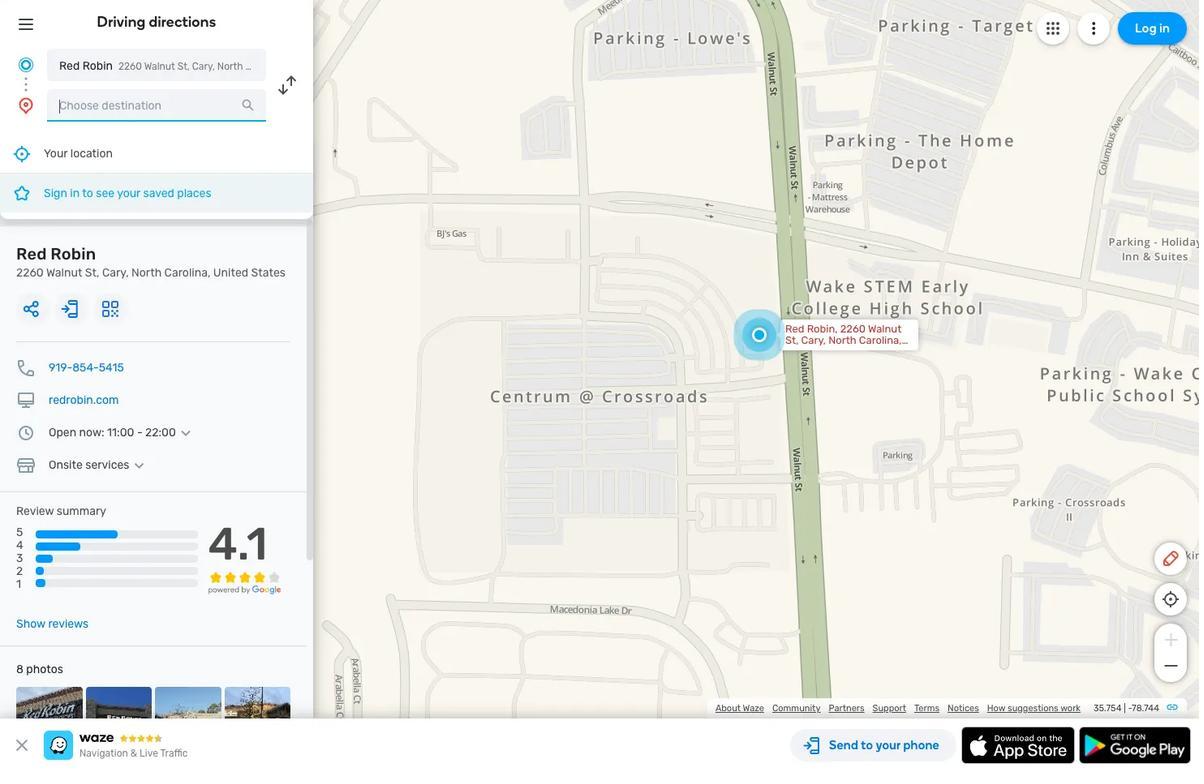 Task type: vqa. For each thing, say whether or not it's contained in the screenshot.
'Open now: 11:00 - 22:00' button
yes



Task type: describe. For each thing, give the bounding box(es) containing it.
about
[[716, 704, 741, 714]]

computer image
[[16, 391, 36, 411]]

8 photos
[[16, 663, 63, 677]]

4.1
[[208, 518, 268, 571]]

x image
[[12, 736, 32, 756]]

35.754
[[1094, 704, 1122, 714]]

how
[[987, 704, 1006, 714]]

notices
[[948, 704, 979, 714]]

directions
[[149, 13, 216, 31]]

1 vertical spatial carolina,
[[164, 266, 211, 280]]

red inside red robin 2260 walnut st, cary, north carolina, united states
[[16, 244, 47, 264]]

1 horizontal spatial -
[[1128, 704, 1132, 714]]

0 horizontal spatial -
[[137, 426, 143, 440]]

35.754 | -78.744
[[1094, 704, 1160, 714]]

1 vertical spatial united
[[213, 266, 248, 280]]

0 vertical spatial red robin 2260 walnut st, cary, north carolina, united states
[[59, 59, 349, 73]]

united inside red robin, 2260 walnut st, cary, north carolina, united states
[[786, 346, 818, 358]]

review summary
[[16, 505, 106, 519]]

2
[[16, 565, 23, 579]]

live
[[140, 748, 158, 760]]

st, inside red robin, 2260 walnut st, cary, north carolina, united states
[[786, 334, 799, 347]]

onsite services button
[[49, 459, 149, 472]]

0 vertical spatial north
[[217, 61, 243, 72]]

1 horizontal spatial states
[[320, 61, 349, 72]]

chevron down image for open now: 11:00 - 22:00
[[176, 427, 196, 440]]

clock image
[[16, 424, 36, 443]]

1 horizontal spatial united
[[287, 61, 318, 72]]

onsite
[[49, 459, 83, 472]]

zoom out image
[[1161, 657, 1181, 676]]

image 4 of red robin, cary image
[[224, 687, 291, 754]]

854-
[[72, 361, 99, 375]]

open now: 11:00 - 22:00 button
[[49, 426, 196, 440]]

|
[[1124, 704, 1126, 714]]

0 vertical spatial 2260
[[118, 61, 142, 72]]

5
[[16, 526, 23, 540]]

now:
[[79, 426, 104, 440]]

terms
[[915, 704, 940, 714]]

919-854-5415 link
[[49, 361, 124, 375]]

0 horizontal spatial walnut
[[46, 266, 82, 280]]

image 3 of red robin, cary image
[[155, 687, 221, 754]]

location image
[[16, 96, 36, 115]]

navigation & live traffic
[[80, 748, 188, 760]]

waze
[[743, 704, 764, 714]]

terms link
[[915, 704, 940, 714]]

1 vertical spatial cary,
[[102, 266, 129, 280]]

recenter image
[[12, 144, 32, 164]]

0 vertical spatial robin
[[83, 59, 113, 73]]

1 horizontal spatial carolina,
[[246, 61, 285, 72]]

1 vertical spatial states
[[251, 266, 286, 280]]

78.744
[[1132, 704, 1160, 714]]

1 vertical spatial st,
[[85, 266, 99, 280]]

red inside red robin, 2260 walnut st, cary, north carolina, united states
[[786, 323, 805, 335]]

1 vertical spatial 2260
[[16, 266, 44, 280]]



Task type: locate. For each thing, give the bounding box(es) containing it.
image 2 of red robin, cary image
[[86, 687, 152, 754]]

carolina, inside red robin, 2260 walnut st, cary, north carolina, united states
[[859, 334, 902, 347]]

1 vertical spatial -
[[1128, 704, 1132, 714]]

states
[[320, 61, 349, 72], [251, 266, 286, 280], [821, 346, 853, 358]]

summary
[[57, 505, 106, 519]]

22:00
[[145, 426, 176, 440]]

1 horizontal spatial north
[[217, 61, 243, 72]]

- right |
[[1128, 704, 1132, 714]]

work
[[1061, 704, 1081, 714]]

2260 right robin, at the top
[[840, 323, 866, 335]]

919-854-5415
[[49, 361, 124, 375]]

2 vertical spatial north
[[829, 334, 857, 347]]

star image
[[12, 183, 32, 203]]

0 vertical spatial red
[[59, 59, 80, 73]]

0 horizontal spatial cary,
[[102, 266, 129, 280]]

north inside red robin, 2260 walnut st, cary, north carolina, united states
[[829, 334, 857, 347]]

0 horizontal spatial 2260
[[16, 266, 44, 280]]

3
[[16, 552, 23, 566]]

suggestions
[[1008, 704, 1059, 714]]

2 horizontal spatial carolina,
[[859, 334, 902, 347]]

walnut inside red robin, 2260 walnut st, cary, north carolina, united states
[[868, 323, 902, 335]]

show
[[16, 618, 45, 631]]

11:00
[[107, 426, 134, 440]]

2260 down star icon
[[16, 266, 44, 280]]

0 vertical spatial walnut
[[144, 61, 175, 72]]

5415
[[99, 361, 124, 375]]

united
[[287, 61, 318, 72], [213, 266, 248, 280], [786, 346, 818, 358]]

1 vertical spatial red robin 2260 walnut st, cary, north carolina, united states
[[16, 244, 286, 280]]

cary,
[[192, 61, 215, 72], [102, 266, 129, 280], [801, 334, 826, 347]]

0 vertical spatial chevron down image
[[176, 427, 196, 440]]

919-
[[49, 361, 72, 375]]

chevron down image
[[176, 427, 196, 440], [129, 459, 149, 472]]

-
[[137, 426, 143, 440], [1128, 704, 1132, 714]]

zoom in image
[[1161, 631, 1181, 650]]

partners
[[829, 704, 865, 714]]

1 vertical spatial walnut
[[46, 266, 82, 280]]

1 horizontal spatial chevron down image
[[176, 427, 196, 440]]

carolina,
[[246, 61, 285, 72], [164, 266, 211, 280], [859, 334, 902, 347]]

red robin 2260 walnut st, cary, north carolina, united states
[[59, 59, 349, 73], [16, 244, 286, 280]]

1 horizontal spatial cary,
[[192, 61, 215, 72]]

0 vertical spatial cary,
[[192, 61, 215, 72]]

robin,
[[807, 323, 838, 335]]

1
[[16, 578, 21, 592]]

partners link
[[829, 704, 865, 714]]

0 horizontal spatial chevron down image
[[129, 459, 149, 472]]

0 horizontal spatial st,
[[85, 266, 99, 280]]

2 vertical spatial cary,
[[801, 334, 826, 347]]

chevron down image for onsite services
[[129, 459, 149, 472]]

community link
[[773, 704, 821, 714]]

1 horizontal spatial walnut
[[144, 61, 175, 72]]

2 horizontal spatial states
[[821, 346, 853, 358]]

&
[[130, 748, 137, 760]]

0 vertical spatial carolina,
[[246, 61, 285, 72]]

about waze link
[[716, 704, 764, 714]]

community
[[773, 704, 821, 714]]

1 horizontal spatial 2260
[[118, 61, 142, 72]]

0 horizontal spatial united
[[213, 266, 248, 280]]

navigation
[[80, 748, 128, 760]]

0 horizontal spatial north
[[132, 266, 162, 280]]

red
[[59, 59, 80, 73], [16, 244, 47, 264], [786, 323, 805, 335]]

2 vertical spatial united
[[786, 346, 818, 358]]

2260 inside red robin, 2260 walnut st, cary, north carolina, united states
[[840, 323, 866, 335]]

open
[[49, 426, 76, 440]]

2 vertical spatial red
[[786, 323, 805, 335]]

services
[[85, 459, 129, 472]]

list box
[[0, 135, 313, 219]]

2 horizontal spatial walnut
[[868, 323, 902, 335]]

chevron down image down open now: 11:00 - 22:00 button in the bottom of the page
[[129, 459, 149, 472]]

8
[[16, 663, 23, 677]]

red robin, 2260 walnut st, cary, north carolina, united states
[[786, 323, 902, 358]]

driving directions
[[97, 13, 216, 31]]

2 horizontal spatial cary,
[[801, 334, 826, 347]]

notices link
[[948, 704, 979, 714]]

- right 11:00
[[137, 426, 143, 440]]

store image
[[16, 456, 36, 476]]

2 vertical spatial states
[[821, 346, 853, 358]]

cary, inside red robin, 2260 walnut st, cary, north carolina, united states
[[801, 334, 826, 347]]

image 1 of red robin, cary image
[[16, 687, 82, 754]]

0 horizontal spatial red
[[16, 244, 47, 264]]

robin inside red robin 2260 walnut st, cary, north carolina, united states
[[51, 244, 96, 264]]

2260 down driving
[[118, 61, 142, 72]]

red right current location image
[[59, 59, 80, 73]]

states inside red robin, 2260 walnut st, cary, north carolina, united states
[[821, 346, 853, 358]]

onsite services
[[49, 459, 129, 472]]

0 vertical spatial united
[[287, 61, 318, 72]]

2 horizontal spatial north
[[829, 334, 857, 347]]

2 horizontal spatial st,
[[786, 334, 799, 347]]

0 vertical spatial -
[[137, 426, 143, 440]]

2 horizontal spatial united
[[786, 346, 818, 358]]

how suggestions work link
[[987, 704, 1081, 714]]

0 vertical spatial states
[[320, 61, 349, 72]]

chevron down image right 11:00
[[176, 427, 196, 440]]

call image
[[16, 359, 36, 378]]

0 vertical spatial st,
[[177, 61, 190, 72]]

chevron down image inside open now: 11:00 - 22:00 button
[[176, 427, 196, 440]]

0 horizontal spatial carolina,
[[164, 266, 211, 280]]

review
[[16, 505, 54, 519]]

photos
[[26, 663, 63, 677]]

red down star icon
[[16, 244, 47, 264]]

1 vertical spatial north
[[132, 266, 162, 280]]

1 vertical spatial robin
[[51, 244, 96, 264]]

5 4 3 2 1
[[16, 526, 23, 592]]

2 vertical spatial st,
[[786, 334, 799, 347]]

link image
[[1166, 701, 1179, 714]]

driving
[[97, 13, 146, 31]]

1 vertical spatial red
[[16, 244, 47, 264]]

2260
[[118, 61, 142, 72], [16, 266, 44, 280], [840, 323, 866, 335]]

pencil image
[[1161, 549, 1181, 569]]

1 horizontal spatial red
[[59, 59, 80, 73]]

about waze community partners support terms notices how suggestions work
[[716, 704, 1081, 714]]

walnut
[[144, 61, 175, 72], [46, 266, 82, 280], [868, 323, 902, 335]]

2 horizontal spatial 2260
[[840, 323, 866, 335]]

show reviews
[[16, 618, 89, 631]]

chevron down image inside onsite services button
[[129, 459, 149, 472]]

0 horizontal spatial states
[[251, 266, 286, 280]]

reviews
[[48, 618, 89, 631]]

north
[[217, 61, 243, 72], [132, 266, 162, 280], [829, 334, 857, 347]]

1 horizontal spatial st,
[[177, 61, 190, 72]]

2 horizontal spatial red
[[786, 323, 805, 335]]

support
[[873, 704, 906, 714]]

red left robin, at the top
[[786, 323, 805, 335]]

2 vertical spatial 2260
[[840, 323, 866, 335]]

Choose destination text field
[[47, 89, 266, 122]]

robin
[[83, 59, 113, 73], [51, 244, 96, 264]]

support link
[[873, 704, 906, 714]]

traffic
[[160, 748, 188, 760]]

4
[[16, 539, 23, 553]]

redrobin.com link
[[49, 394, 119, 407]]

st,
[[177, 61, 190, 72], [85, 266, 99, 280], [786, 334, 799, 347]]

current location image
[[16, 55, 36, 75]]

1 vertical spatial chevron down image
[[129, 459, 149, 472]]

open now: 11:00 - 22:00
[[49, 426, 176, 440]]

redrobin.com
[[49, 394, 119, 407]]

2 vertical spatial walnut
[[868, 323, 902, 335]]

2 vertical spatial carolina,
[[859, 334, 902, 347]]



